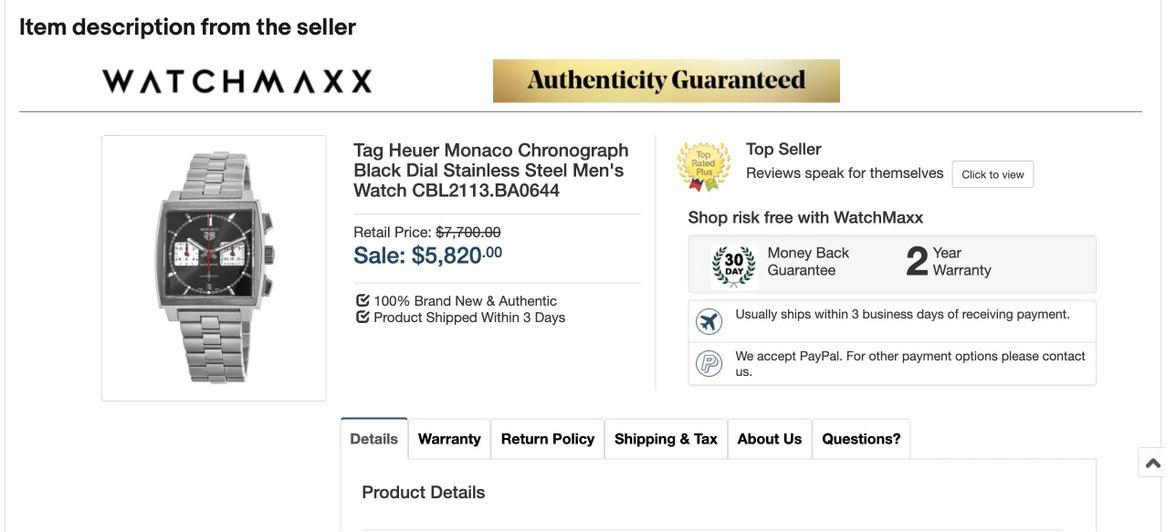 Task type: locate. For each thing, give the bounding box(es) containing it.
from
[[201, 13, 251, 42]]

description
[[72, 13, 196, 42]]

the
[[256, 13, 291, 42]]

seller
[[297, 13, 356, 42]]



Task type: describe. For each thing, give the bounding box(es) containing it.
item
[[19, 13, 67, 42]]

item description from the seller
[[19, 13, 356, 42]]



Task type: vqa. For each thing, say whether or not it's contained in the screenshot.
+ $10.68 shipping 'text box'
no



